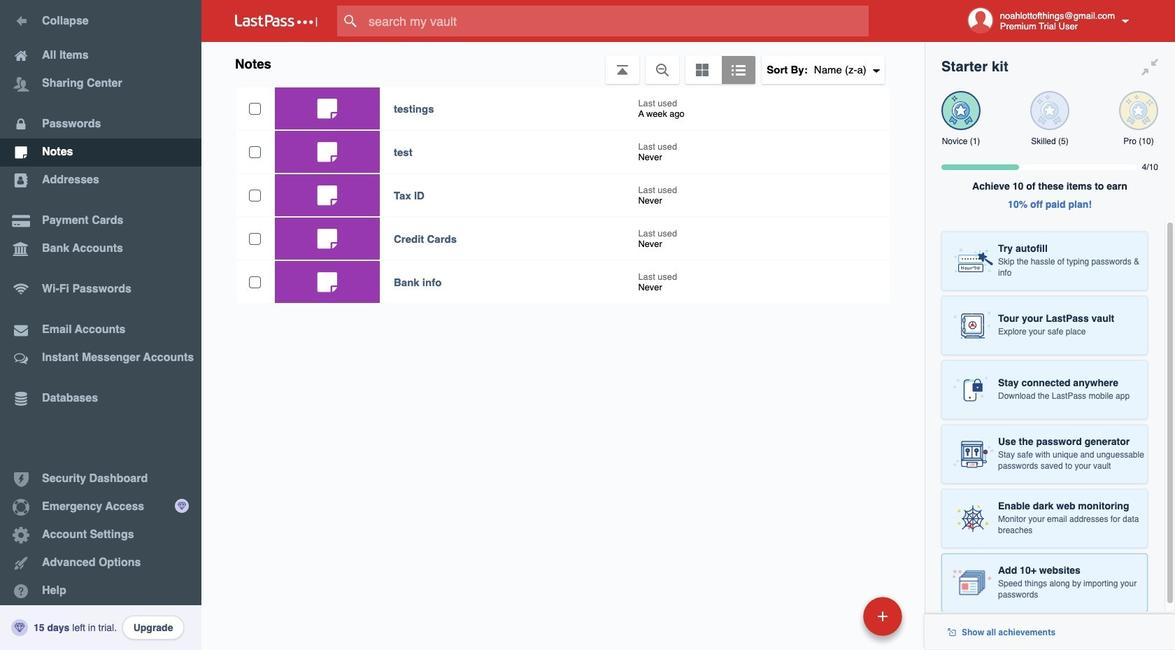 Task type: describe. For each thing, give the bounding box(es) containing it.
vault options navigation
[[202, 42, 925, 84]]

Search search field
[[337, 6, 896, 36]]



Task type: locate. For each thing, give the bounding box(es) containing it.
main navigation navigation
[[0, 0, 202, 650]]

search my vault text field
[[337, 6, 896, 36]]

lastpass image
[[235, 15, 318, 27]]

new item navigation
[[767, 593, 911, 650]]

new item element
[[767, 596, 908, 636]]



Task type: vqa. For each thing, say whether or not it's contained in the screenshot.
Alert
no



